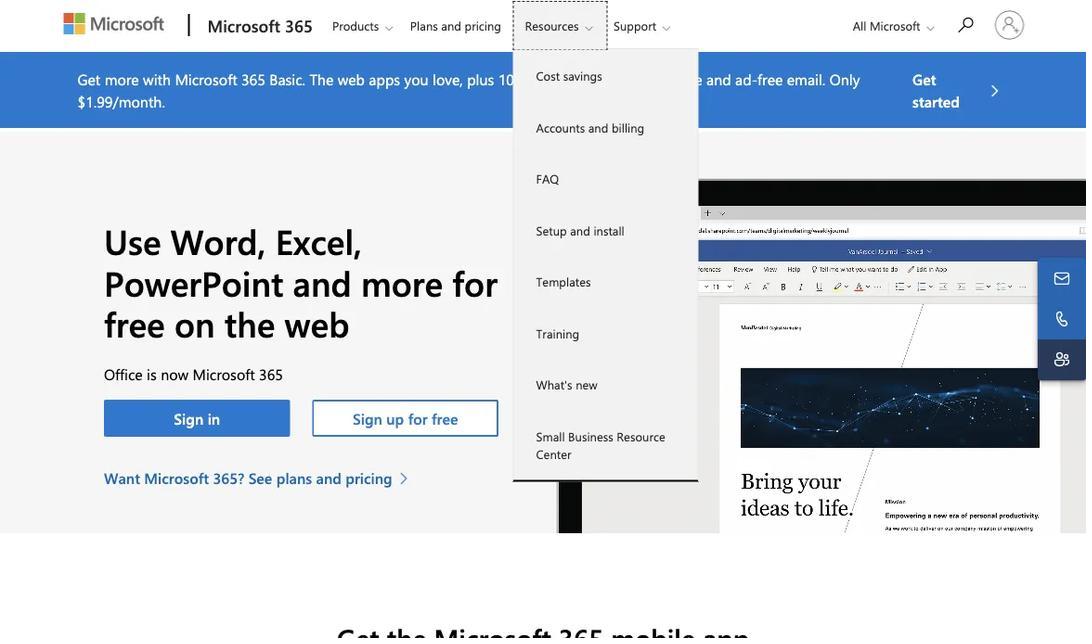 Task type: vqa. For each thing, say whether or not it's contained in the screenshot.
topmost web
yes



Task type: locate. For each thing, give the bounding box(es) containing it.
training
[[536, 325, 579, 342]]

more
[[105, 69, 139, 89], [361, 259, 443, 305]]

and
[[441, 18, 461, 34], [707, 69, 731, 89], [588, 119, 608, 136], [570, 222, 590, 239], [293, 259, 352, 305], [316, 468, 342, 488]]

sign
[[174, 409, 204, 429], [353, 409, 382, 429]]

microsoft inside microsoft 365 'link'
[[207, 14, 280, 37]]

0 vertical spatial free
[[758, 69, 783, 89]]

microsoft right all
[[870, 18, 920, 34]]

web right the the
[[285, 301, 349, 347]]

love,
[[433, 69, 463, 89]]

microsoft up in
[[193, 364, 255, 384]]

1 vertical spatial free
[[104, 301, 165, 347]]

only
[[830, 69, 860, 89]]

and left ad-
[[707, 69, 731, 89]]

microsoft left the 365?
[[144, 468, 209, 488]]

ad-
[[735, 69, 758, 89]]

resources
[[525, 18, 579, 34]]

0 vertical spatial pricing
[[465, 18, 501, 34]]

microsoft 365
[[207, 14, 313, 37]]

want
[[104, 468, 140, 488]]

want microsoft 365? see plans and pricing
[[104, 468, 392, 488]]

sign left up
[[353, 409, 382, 429]]

with
[[143, 69, 171, 89]]

0 horizontal spatial free
[[104, 301, 165, 347]]

web right the at the top left of the page
[[338, 69, 365, 89]]

0 vertical spatial 365
[[285, 14, 313, 37]]

1 sign from the left
[[174, 409, 204, 429]]

templates
[[536, 274, 591, 290]]

pricing up plus
[[465, 18, 501, 34]]

1 vertical spatial more
[[361, 259, 443, 305]]

and left billing
[[588, 119, 608, 136]]

cloud
[[613, 69, 649, 89]]

the
[[224, 301, 275, 347]]

2 get from the left
[[913, 69, 936, 89]]

support button
[[602, 1, 685, 51]]

for left templates
[[452, 259, 497, 305]]

2 sign from the left
[[353, 409, 382, 429]]

accounts and billing
[[536, 119, 644, 136]]

microsoft right with on the top of the page
[[175, 69, 237, 89]]

for
[[452, 259, 497, 305], [408, 409, 428, 429]]

sign in link
[[104, 400, 290, 437]]

1 horizontal spatial sign
[[353, 409, 382, 429]]

free right up
[[432, 409, 458, 429]]

1 vertical spatial web
[[285, 301, 349, 347]]

web inside "get more with microsoft 365 basic. the web apps you love, plus 100 gb of secure cloud storage and ad-free email. only $1.99/month."
[[338, 69, 365, 89]]

use word, excel, powerpoint and more for free on the web
[[104, 218, 497, 347]]

1 horizontal spatial free
[[432, 409, 458, 429]]

365
[[285, 14, 313, 37], [241, 69, 265, 89], [259, 364, 283, 384]]

setup and install link
[[514, 205, 698, 256]]

get inside "get more with microsoft 365 basic. the web apps you love, plus 100 gb of secure cloud storage and ad-free email. only $1.99/month."
[[78, 69, 101, 89]]

more inside "get more with microsoft 365 basic. the web apps you love, plus 100 gb of secure cloud storage and ad-free email. only $1.99/month."
[[105, 69, 139, 89]]

pricing
[[465, 18, 501, 34], [346, 468, 392, 488]]

1 vertical spatial 365
[[241, 69, 265, 89]]

for inside use word, excel, powerpoint and more for free on the web
[[452, 259, 497, 305]]

0 horizontal spatial sign
[[174, 409, 204, 429]]

365 for now
[[259, 364, 283, 384]]

microsoft
[[207, 14, 280, 37], [870, 18, 920, 34], [175, 69, 237, 89], [193, 364, 255, 384], [144, 468, 209, 488]]

and right the the
[[293, 259, 352, 305]]

want microsoft 365? see plans and pricing link
[[104, 467, 417, 489]]

started
[[913, 91, 960, 111]]

1 vertical spatial for
[[408, 409, 428, 429]]

1 horizontal spatial get
[[913, 69, 936, 89]]

sign left in
[[174, 409, 204, 429]]

sign for sign up for free
[[353, 409, 382, 429]]

sign in
[[174, 409, 220, 429]]

small business resource center link
[[514, 411, 698, 480]]

2 vertical spatial 365
[[259, 364, 283, 384]]

web
[[338, 69, 365, 89], [285, 301, 349, 347]]

$1.99/month.
[[78, 91, 165, 111]]

0 horizontal spatial get
[[78, 69, 101, 89]]

365 left basic.
[[241, 69, 265, 89]]

get inside get started
[[913, 69, 936, 89]]

what's
[[536, 377, 572, 393]]

and inside use word, excel, powerpoint and more for free on the web
[[293, 259, 352, 305]]

free left email.
[[758, 69, 783, 89]]

resource
[[617, 428, 665, 445]]

more inside use word, excel, powerpoint and more for free on the web
[[361, 259, 443, 305]]

0 vertical spatial for
[[452, 259, 497, 305]]

0 horizontal spatial pricing
[[346, 468, 392, 488]]

free
[[758, 69, 783, 89], [104, 301, 165, 347], [432, 409, 458, 429]]

get up $1.99/month.
[[78, 69, 101, 89]]

get started
[[913, 69, 960, 111]]

templates link
[[514, 256, 698, 308]]

None search field
[[946, 3, 987, 45]]

plans
[[276, 468, 312, 488]]

web inside use word, excel, powerpoint and more for free on the web
[[285, 301, 349, 347]]

training link
[[514, 308, 698, 359]]

gb
[[526, 69, 545, 89]]

up
[[386, 409, 404, 429]]

2 horizontal spatial free
[[758, 69, 783, 89]]

free up office
[[104, 301, 165, 347]]

0 horizontal spatial more
[[105, 69, 139, 89]]

0 vertical spatial more
[[105, 69, 139, 89]]

secure
[[566, 69, 609, 89]]

1 get from the left
[[78, 69, 101, 89]]

and right plans in the top of the page
[[441, 18, 461, 34]]

all microsoft button
[[838, 1, 940, 51]]

0 horizontal spatial for
[[408, 409, 428, 429]]

365 inside "get more with microsoft 365 basic. the web apps you love, plus 100 gb of secure cloud storage and ad-free email. only $1.99/month."
[[241, 69, 265, 89]]

what's new link
[[514, 359, 698, 411]]

get more with microsoft 365 basic. the web apps you love, plus 100 gb of secure cloud storage and ad-free email. only $1.99/month.
[[78, 69, 860, 111]]

1 horizontal spatial for
[[452, 259, 497, 305]]

365 down the the
[[259, 364, 283, 384]]

for right up
[[408, 409, 428, 429]]

free inside use word, excel, powerpoint and more for free on the web
[[104, 301, 165, 347]]

center
[[536, 447, 571, 463]]

excel,
[[275, 218, 362, 264]]

on
[[174, 301, 215, 347]]

small
[[536, 428, 565, 445]]

basic.
[[269, 69, 305, 89]]

cost
[[536, 68, 560, 84]]

2 vertical spatial free
[[432, 409, 458, 429]]

storage
[[653, 69, 702, 89]]

microsoft up basic.
[[207, 14, 280, 37]]

1 horizontal spatial more
[[361, 259, 443, 305]]

see
[[248, 468, 272, 488]]

faq link
[[514, 153, 698, 205]]

accounts
[[536, 119, 585, 136]]

365 up basic.
[[285, 14, 313, 37]]

0 vertical spatial web
[[338, 69, 365, 89]]

products
[[332, 18, 379, 34]]

accounts and billing link
[[514, 102, 698, 153]]

get
[[78, 69, 101, 89], [913, 69, 936, 89]]

powerpoint
[[104, 259, 284, 305]]

get up started
[[913, 69, 936, 89]]

pricing down up
[[346, 468, 392, 488]]

the
[[310, 69, 333, 89]]



Task type: describe. For each thing, give the bounding box(es) containing it.
plus
[[467, 69, 494, 89]]

plans
[[410, 18, 438, 34]]

cost savings
[[536, 68, 602, 84]]

faq
[[536, 171, 559, 187]]

and right plans
[[316, 468, 342, 488]]

100
[[498, 69, 522, 89]]

new
[[576, 377, 598, 393]]

and right setup
[[570, 222, 590, 239]]

install
[[594, 222, 625, 239]]

all microsoft
[[853, 18, 920, 34]]

get started link
[[913, 68, 1009, 112]]

of
[[549, 69, 562, 89]]

sign up for free link
[[312, 400, 499, 437]]

is
[[147, 364, 157, 384]]

all
[[853, 18, 866, 34]]

365 inside microsoft 365 'link'
[[285, 14, 313, 37]]

billing
[[612, 119, 644, 136]]

sign for sign in
[[174, 409, 204, 429]]

office is now microsoft 365
[[104, 364, 283, 384]]

microsoft inside all microsoft dropdown button
[[870, 18, 920, 34]]

get for get more with microsoft 365 basic. the web apps you love, plus 100 gb of secure cloud storage and ad-free email. only $1.99/month.
[[78, 69, 101, 89]]

what's new
[[536, 377, 598, 393]]

1 horizontal spatial pricing
[[465, 18, 501, 34]]

in
[[208, 409, 220, 429]]

a computer screen showing a resume being created in word on the web. image
[[543, 176, 1086, 534]]

cost savings link
[[514, 50, 698, 102]]

you
[[404, 69, 429, 89]]

products button
[[320, 1, 408, 51]]

free inside "get more with microsoft 365 basic. the web apps you love, plus 100 gb of secure cloud storage and ad-free email. only $1.99/month."
[[758, 69, 783, 89]]

plans and pricing link
[[402, 1, 510, 45]]

plans and pricing
[[410, 18, 501, 34]]

setup
[[536, 222, 567, 239]]

word,
[[171, 218, 266, 264]]

for inside "sign up for free" link
[[408, 409, 428, 429]]

setup and install
[[536, 222, 625, 239]]

365?
[[213, 468, 244, 488]]

business
[[568, 428, 613, 445]]

small business resource center
[[536, 428, 665, 463]]

sign up for free
[[353, 409, 458, 429]]

1 vertical spatial pricing
[[346, 468, 392, 488]]

use
[[104, 218, 161, 264]]

now
[[161, 364, 189, 384]]

microsoft image
[[64, 13, 164, 34]]

microsoft 365 link
[[198, 1, 318, 51]]

resources button
[[513, 1, 608, 51]]

savings
[[563, 68, 602, 84]]

and inside "get more with microsoft 365 basic. the web apps you love, plus 100 gb of secure cloud storage and ad-free email. only $1.99/month."
[[707, 69, 731, 89]]

support
[[614, 18, 656, 34]]

microsoft inside want microsoft 365? see plans and pricing link
[[144, 468, 209, 488]]

apps
[[369, 69, 400, 89]]

office
[[104, 364, 143, 384]]

get for get started
[[913, 69, 936, 89]]

email.
[[787, 69, 826, 89]]

365 for with
[[241, 69, 265, 89]]

microsoft inside "get more with microsoft 365 basic. the web apps you love, plus 100 gb of secure cloud storage and ad-free email. only $1.99/month."
[[175, 69, 237, 89]]



